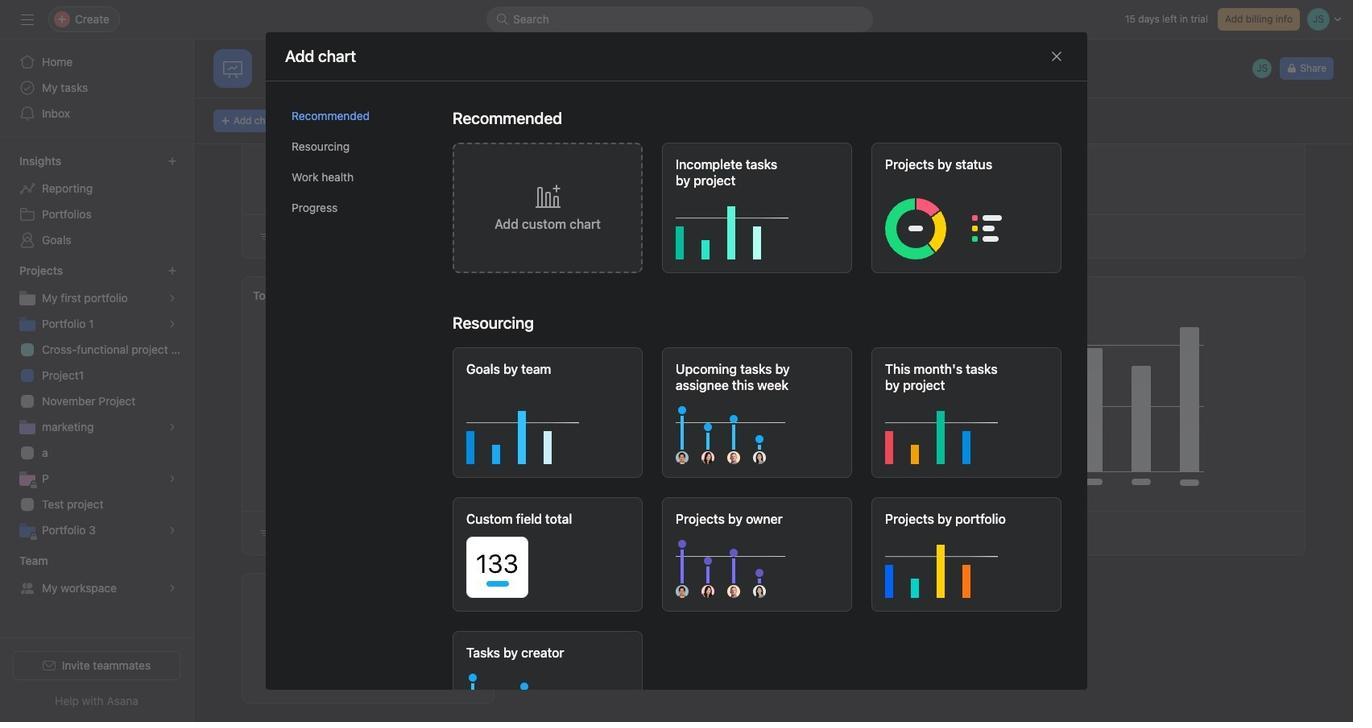 Task type: locate. For each thing, give the bounding box(es) containing it.
image of a multicolored donut chart image
[[886, 195, 1050, 259]]

image of a blue lollipop chart image
[[676, 399, 840, 464], [467, 667, 631, 722]]

1 vertical spatial image of a blue lollipop chart image
[[467, 667, 631, 722]]

0 vertical spatial image of a multicolored column chart image
[[886, 399, 1050, 464]]

1 vertical spatial image of a multicolored column chart image
[[886, 533, 1050, 598]]

image of a green column chart image
[[676, 195, 840, 259]]

0 horizontal spatial image of a blue lollipop chart image
[[467, 667, 631, 722]]

image of a blue column chart image
[[467, 399, 631, 464]]

projects element
[[0, 256, 193, 546]]

report image
[[223, 59, 243, 78]]

image of a multicolored column chart image
[[886, 399, 1050, 464], [886, 533, 1050, 598]]

0 vertical spatial image of a blue lollipop chart image
[[676, 399, 840, 464]]

list box
[[487, 6, 874, 32]]



Task type: vqa. For each thing, say whether or not it's contained in the screenshot.
Image of a blue lollipop chart
yes



Task type: describe. For each thing, give the bounding box(es) containing it.
hide sidebar image
[[21, 13, 34, 26]]

image of a purple lollipop chart image
[[676, 533, 840, 598]]

teams element
[[0, 546, 193, 604]]

global element
[[0, 39, 193, 136]]

show options image
[[409, 71, 422, 84]]

insights element
[[0, 147, 193, 256]]

2 image of a multicolored column chart image from the top
[[886, 533, 1050, 598]]

1 horizontal spatial image of a blue lollipop chart image
[[676, 399, 840, 464]]

close image
[[1051, 50, 1064, 63]]

1 image of a multicolored column chart image from the top
[[886, 399, 1050, 464]]

add to starred image
[[431, 71, 444, 84]]

image of a numeric rollup card image
[[467, 533, 631, 598]]

prominent image
[[496, 13, 509, 26]]



